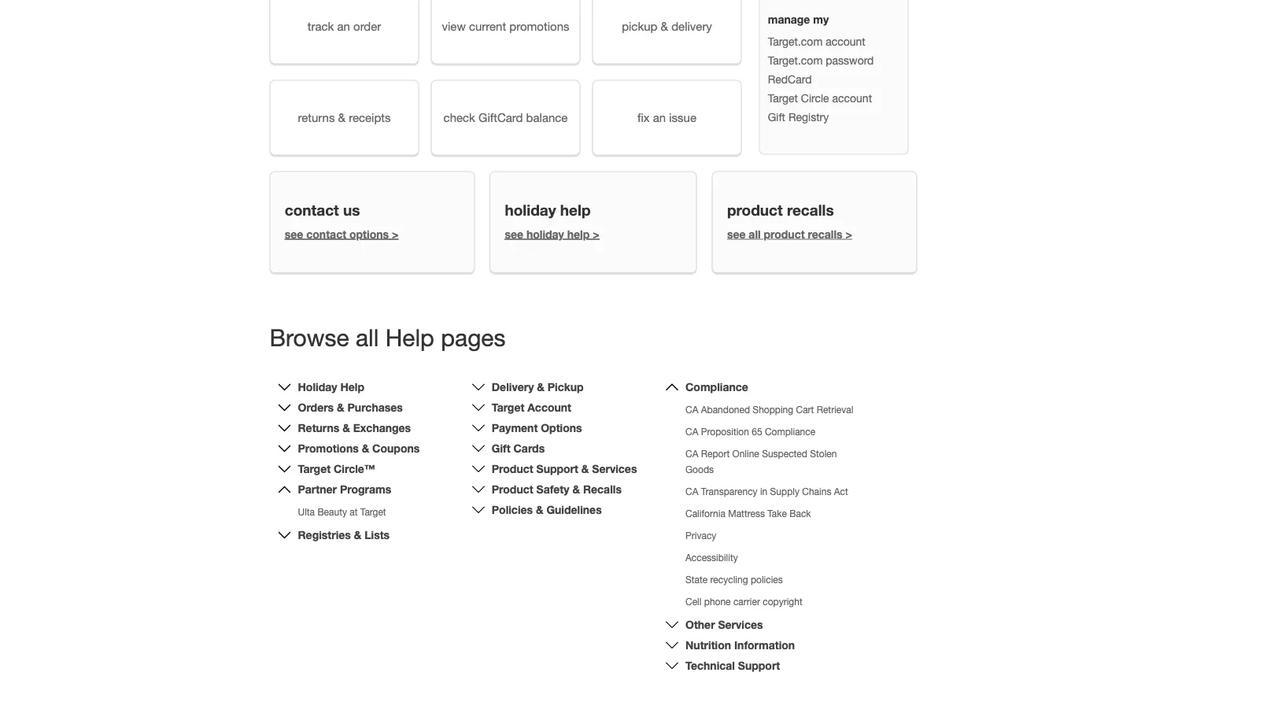 Task type: locate. For each thing, give the bounding box(es) containing it.
1 > from the left
[[392, 228, 399, 241]]

1 vertical spatial help
[[568, 228, 590, 241]]

recalls
[[787, 201, 834, 219], [808, 228, 843, 241]]

compliance up the abandoned
[[686, 381, 749, 394]]

redcard
[[768, 73, 812, 86]]

0 horizontal spatial all
[[356, 324, 379, 351]]

support for technical
[[739, 659, 781, 672]]

ca transparency in supply chains act
[[686, 486, 849, 497]]

2 horizontal spatial see
[[728, 228, 746, 241]]

2 horizontal spatial >
[[846, 228, 853, 241]]

product down gift cards
[[492, 463, 534, 476]]

all for browse
[[356, 324, 379, 351]]

ca
[[686, 404, 699, 415], [686, 426, 699, 437], [686, 448, 699, 459], [686, 486, 699, 497]]

registry
[[789, 110, 829, 123]]

ca inside ca report online suspected stolen goods
[[686, 448, 699, 459]]

cart
[[797, 404, 815, 415]]

services
[[592, 463, 637, 476], [719, 618, 764, 631]]

product support & services
[[492, 463, 637, 476]]

account right circle
[[833, 92, 873, 105]]

& for exchanges
[[343, 422, 350, 435]]

0 vertical spatial holiday
[[505, 201, 556, 219]]

2 ca from the top
[[686, 426, 699, 437]]

& right 'returns'
[[338, 111, 346, 124]]

0 horizontal spatial see
[[285, 228, 303, 241]]

3 see from the left
[[728, 228, 746, 241]]

2 product from the top
[[492, 483, 534, 496]]

ca proposition 65 compliance link
[[686, 426, 816, 437]]

1 target.com from the top
[[768, 35, 823, 48]]

1 horizontal spatial all
[[749, 228, 761, 241]]

accessibility
[[686, 552, 738, 563]]

check giftcard balance
[[444, 111, 568, 124]]

1 horizontal spatial >
[[593, 228, 600, 241]]

compliance link
[[686, 381, 749, 394]]

nutrition information
[[686, 639, 796, 652]]

transparency
[[701, 486, 758, 497]]

help up see holiday help >
[[561, 201, 591, 219]]

0 vertical spatial contact
[[285, 201, 339, 219]]

promotions & coupons
[[298, 442, 420, 455]]

payment
[[492, 422, 538, 435]]

product up see all product recalls >
[[728, 201, 783, 219]]

an for track
[[337, 19, 350, 33]]

browse
[[270, 324, 349, 351]]

gift down "payment" on the bottom of the page
[[492, 442, 511, 455]]

> for us
[[392, 228, 399, 241]]

ca up goods
[[686, 448, 699, 459]]

& up account
[[537, 381, 545, 394]]

registries
[[298, 529, 351, 542]]

holiday up see holiday help >
[[505, 201, 556, 219]]

0 vertical spatial compliance
[[686, 381, 749, 394]]

holiday down holiday help
[[527, 228, 565, 241]]

& for delivery
[[661, 19, 669, 33]]

0 vertical spatial support
[[537, 463, 579, 476]]

delivery
[[492, 381, 534, 394]]

& down holiday help link
[[337, 401, 345, 414]]

orders & purchases
[[298, 401, 403, 414]]

promotions
[[298, 442, 359, 455]]

2 see from the left
[[505, 228, 524, 241]]

0 vertical spatial all
[[749, 228, 761, 241]]

0 horizontal spatial help
[[341, 381, 365, 394]]

0 horizontal spatial services
[[592, 463, 637, 476]]

& left lists on the left bottom of page
[[354, 529, 362, 542]]

contact up see contact options >
[[285, 201, 339, 219]]

0 horizontal spatial an
[[337, 19, 350, 33]]

3 ca from the top
[[686, 448, 699, 459]]

circle
[[802, 92, 830, 105]]

delivery & pickup
[[492, 381, 584, 394]]

1 vertical spatial services
[[719, 618, 764, 631]]

product safety & recalls link
[[492, 483, 622, 496]]

recalls down product recalls
[[808, 228, 843, 241]]

payment options
[[492, 422, 582, 435]]

3 > from the left
[[846, 228, 853, 241]]

help left pages
[[386, 324, 435, 351]]

see down product recalls
[[728, 228, 746, 241]]

other
[[686, 618, 716, 631]]

see contact options >
[[285, 228, 399, 241]]

ca left the abandoned
[[686, 404, 699, 415]]

target.com password link
[[768, 54, 874, 67]]

gift inside target.com account target.com password redcard target circle account gift registry
[[768, 110, 786, 123]]

0 vertical spatial product
[[492, 463, 534, 476]]

report
[[701, 448, 730, 459]]

1 vertical spatial product
[[764, 228, 805, 241]]

privacy link
[[686, 530, 717, 541]]

1 product from the top
[[492, 463, 534, 476]]

1 horizontal spatial an
[[653, 111, 666, 124]]

& for receipts
[[338, 111, 346, 124]]

0 vertical spatial services
[[592, 463, 637, 476]]

track an order link
[[270, 0, 419, 64]]

1 vertical spatial gift
[[492, 442, 511, 455]]

product
[[492, 463, 534, 476], [492, 483, 534, 496]]

all down product recalls
[[749, 228, 761, 241]]

services up nutrition information "link" at right
[[719, 618, 764, 631]]

ca for ca transparency in supply chains act
[[686, 486, 699, 497]]

1 horizontal spatial see
[[505, 228, 524, 241]]

us
[[343, 201, 360, 219]]

see down contact us
[[285, 228, 303, 241]]

1 horizontal spatial compliance
[[765, 426, 816, 437]]

target circle™
[[298, 463, 376, 476]]

product up the 'policies'
[[492, 483, 534, 496]]

receipts
[[349, 111, 391, 124]]

all right browse
[[356, 324, 379, 351]]

support up product safety & recalls link at the bottom of page
[[537, 463, 579, 476]]

registries & lists link
[[298, 529, 390, 542]]

& down safety
[[536, 504, 544, 517]]

0 vertical spatial target.com
[[768, 35, 823, 48]]

support down the information
[[739, 659, 781, 672]]

see down holiday help
[[505, 228, 524, 241]]

take
[[768, 508, 787, 519]]

1 horizontal spatial help
[[386, 324, 435, 351]]

fix
[[638, 111, 650, 124]]

1 vertical spatial an
[[653, 111, 666, 124]]

returns
[[298, 111, 335, 124]]

target.com down manage my on the top
[[768, 35, 823, 48]]

see all product recalls > link
[[728, 228, 853, 241]]

orders & purchases link
[[298, 401, 403, 414]]

0 vertical spatial an
[[337, 19, 350, 33]]

view current promotions link
[[431, 0, 581, 64]]

1 vertical spatial recalls
[[808, 228, 843, 241]]

view current promotions
[[442, 19, 570, 33]]

target.com up the redcard
[[768, 54, 823, 67]]

an right fix
[[653, 111, 666, 124]]

suspected
[[762, 448, 808, 459]]

2 > from the left
[[593, 228, 600, 241]]

help
[[386, 324, 435, 351], [341, 381, 365, 394]]

technical
[[686, 659, 736, 672]]

privacy
[[686, 530, 717, 541]]

target account
[[492, 401, 572, 414]]

lists
[[365, 529, 390, 542]]

1 horizontal spatial gift
[[768, 110, 786, 123]]

safety
[[537, 483, 570, 496]]

0 vertical spatial account
[[826, 35, 866, 48]]

0 vertical spatial recalls
[[787, 201, 834, 219]]

1 vertical spatial help
[[341, 381, 365, 394]]

& down "orders & purchases" link
[[343, 422, 350, 435]]

product
[[728, 201, 783, 219], [764, 228, 805, 241]]

balance
[[527, 111, 568, 124]]

ulta
[[298, 507, 315, 518]]

help down holiday help
[[568, 228, 590, 241]]

product down product recalls
[[764, 228, 805, 241]]

see holiday help > link
[[505, 228, 600, 241]]

partner
[[298, 483, 337, 496]]

see for holiday help
[[505, 228, 524, 241]]

1 ca from the top
[[686, 404, 699, 415]]

1 vertical spatial support
[[739, 659, 781, 672]]

ca down goods
[[686, 486, 699, 497]]

order
[[354, 19, 381, 33]]

compliance
[[686, 381, 749, 394], [765, 426, 816, 437]]

target down the redcard
[[768, 92, 798, 105]]

payment options link
[[492, 422, 582, 435]]

& up 'circle™'
[[362, 442, 370, 455]]

0 horizontal spatial support
[[537, 463, 579, 476]]

4 ca from the top
[[686, 486, 699, 497]]

2 target.com from the top
[[768, 54, 823, 67]]

contact down contact us
[[307, 228, 347, 241]]

ca for ca proposition 65 compliance
[[686, 426, 699, 437]]

ca abandoned shopping cart retrieval link
[[686, 404, 854, 415]]

1 vertical spatial product
[[492, 483, 534, 496]]

1 horizontal spatial support
[[739, 659, 781, 672]]

target.com account target.com password redcard target circle account gift registry
[[768, 35, 874, 123]]

an for fix
[[653, 111, 666, 124]]

compliance up suspected
[[765, 426, 816, 437]]

ca left proposition
[[686, 426, 699, 437]]

pickup & delivery link
[[593, 0, 742, 64]]

product support & services link
[[492, 463, 637, 476]]

1 see from the left
[[285, 228, 303, 241]]

gift left registry
[[768, 110, 786, 123]]

0 vertical spatial gift
[[768, 110, 786, 123]]

an right the track
[[337, 19, 350, 33]]

cards
[[514, 442, 545, 455]]

recalls up see all product recalls >
[[787, 201, 834, 219]]

an
[[337, 19, 350, 33], [653, 111, 666, 124]]

>
[[392, 228, 399, 241], [593, 228, 600, 241], [846, 228, 853, 241]]

help up "orders & purchases" link
[[341, 381, 365, 394]]

& right "pickup"
[[661, 19, 669, 33]]

1 vertical spatial all
[[356, 324, 379, 351]]

& for guidelines
[[536, 504, 544, 517]]

0 horizontal spatial >
[[392, 228, 399, 241]]

services up recalls
[[592, 463, 637, 476]]

promotions
[[510, 19, 570, 33]]

options
[[350, 228, 389, 241]]

account up password
[[826, 35, 866, 48]]

nutrition information link
[[686, 639, 796, 652]]

programs
[[340, 483, 392, 496]]

see
[[285, 228, 303, 241], [505, 228, 524, 241], [728, 228, 746, 241]]

1 vertical spatial target.com
[[768, 54, 823, 67]]

0 vertical spatial help
[[386, 324, 435, 351]]

1 vertical spatial holiday
[[527, 228, 565, 241]]

proposition
[[701, 426, 750, 437]]

& up recalls
[[582, 463, 589, 476]]



Task type: describe. For each thing, give the bounding box(es) containing it.
technical support
[[686, 659, 781, 672]]

cell phone carrier copyright
[[686, 596, 803, 607]]

ca abandoned shopping cart retrieval
[[686, 404, 854, 415]]

partner programs
[[298, 483, 392, 496]]

policies
[[751, 574, 783, 585]]

other services
[[686, 618, 764, 631]]

& for pickup
[[537, 381, 545, 394]]

& for lists
[[354, 529, 362, 542]]

ca report online suspected stolen goods
[[686, 448, 837, 475]]

pickup
[[548, 381, 584, 394]]

current
[[469, 19, 506, 33]]

& for coupons
[[362, 442, 370, 455]]

password
[[826, 54, 874, 67]]

shopping
[[753, 404, 794, 415]]

track an order
[[308, 19, 381, 33]]

at
[[350, 507, 358, 518]]

returns & exchanges
[[298, 422, 411, 435]]

contact us
[[285, 201, 360, 219]]

holiday help link
[[298, 381, 365, 394]]

coupons
[[373, 442, 420, 455]]

ca for ca report online suspected stolen goods
[[686, 448, 699, 459]]

target right at
[[361, 507, 386, 518]]

holiday help
[[505, 201, 591, 219]]

ca transparency in supply chains act link
[[686, 486, 849, 497]]

ulta beauty at target link
[[298, 507, 386, 518]]

policies & guidelines link
[[492, 504, 602, 517]]

my
[[814, 13, 829, 26]]

goods
[[686, 464, 714, 475]]

guidelines
[[547, 504, 602, 517]]

support for product
[[537, 463, 579, 476]]

purchases
[[348, 401, 403, 414]]

browse all help pages
[[270, 324, 506, 351]]

track
[[308, 19, 334, 33]]

> for help
[[593, 228, 600, 241]]

target.com account link
[[768, 35, 866, 48]]

california mattress take back
[[686, 508, 812, 519]]

returns
[[298, 422, 340, 435]]

0 horizontal spatial gift
[[492, 442, 511, 455]]

ca for ca abandoned shopping cart retrieval
[[686, 404, 699, 415]]

gift cards link
[[492, 442, 545, 455]]

1 vertical spatial contact
[[307, 228, 347, 241]]

1 vertical spatial compliance
[[765, 426, 816, 437]]

returns & exchanges link
[[298, 422, 411, 435]]

recalls
[[583, 483, 622, 496]]

partner programs link
[[298, 483, 392, 496]]

see contact options > link
[[285, 228, 399, 241]]

gift cards
[[492, 442, 545, 455]]

product for product safety & recalls
[[492, 483, 534, 496]]

ca proposition 65 compliance
[[686, 426, 816, 437]]

exchanges
[[353, 422, 411, 435]]

state
[[686, 574, 708, 585]]

view
[[442, 19, 466, 33]]

target up partner
[[298, 463, 331, 476]]

target down delivery
[[492, 401, 525, 414]]

ulta beauty at target
[[298, 507, 386, 518]]

chains
[[803, 486, 832, 497]]

1 horizontal spatial services
[[719, 618, 764, 631]]

policies & guidelines
[[492, 504, 602, 517]]

california
[[686, 508, 726, 519]]

65
[[752, 426, 763, 437]]

gift registry link
[[768, 110, 829, 123]]

retrieval
[[817, 404, 854, 415]]

delivery & pickup link
[[492, 381, 584, 394]]

see holiday help >
[[505, 228, 600, 241]]

online
[[733, 448, 760, 459]]

cell phone carrier copyright link
[[686, 596, 803, 607]]

0 vertical spatial product
[[728, 201, 783, 219]]

mattress
[[729, 508, 765, 519]]

target account link
[[492, 401, 572, 414]]

check
[[444, 111, 476, 124]]

account
[[528, 401, 572, 414]]

target circle account link
[[768, 92, 873, 105]]

beauty
[[318, 507, 347, 518]]

supply
[[771, 486, 800, 497]]

all for see
[[749, 228, 761, 241]]

phone
[[705, 596, 731, 607]]

0 horizontal spatial compliance
[[686, 381, 749, 394]]

manage
[[768, 13, 811, 26]]

back
[[790, 508, 812, 519]]

stolen
[[811, 448, 837, 459]]

carrier
[[734, 596, 761, 607]]

accessibility link
[[686, 552, 738, 563]]

pickup & delivery
[[622, 19, 713, 33]]

returns & receipts
[[298, 111, 391, 124]]

see for contact us
[[285, 228, 303, 241]]

returns & receipts link
[[270, 80, 419, 155]]

policies
[[492, 504, 533, 517]]

technical support link
[[686, 659, 781, 672]]

promotions & coupons link
[[298, 442, 420, 455]]

target circle™ link
[[298, 463, 376, 476]]

orders
[[298, 401, 334, 414]]

delivery
[[672, 19, 713, 33]]

other services link
[[686, 618, 764, 631]]

holiday
[[298, 381, 337, 394]]

registries & lists
[[298, 529, 390, 542]]

information
[[735, 639, 796, 652]]

pickup
[[622, 19, 658, 33]]

target inside target.com account target.com password redcard target circle account gift registry
[[768, 92, 798, 105]]

1 vertical spatial account
[[833, 92, 873, 105]]

manage my
[[768, 13, 829, 26]]

product for product support & services
[[492, 463, 534, 476]]

abandoned
[[701, 404, 751, 415]]

& up guidelines
[[573, 483, 580, 496]]

0 vertical spatial help
[[561, 201, 591, 219]]

& for purchases
[[337, 401, 345, 414]]



Task type: vqa. For each thing, say whether or not it's contained in the screenshot.
YOU
no



